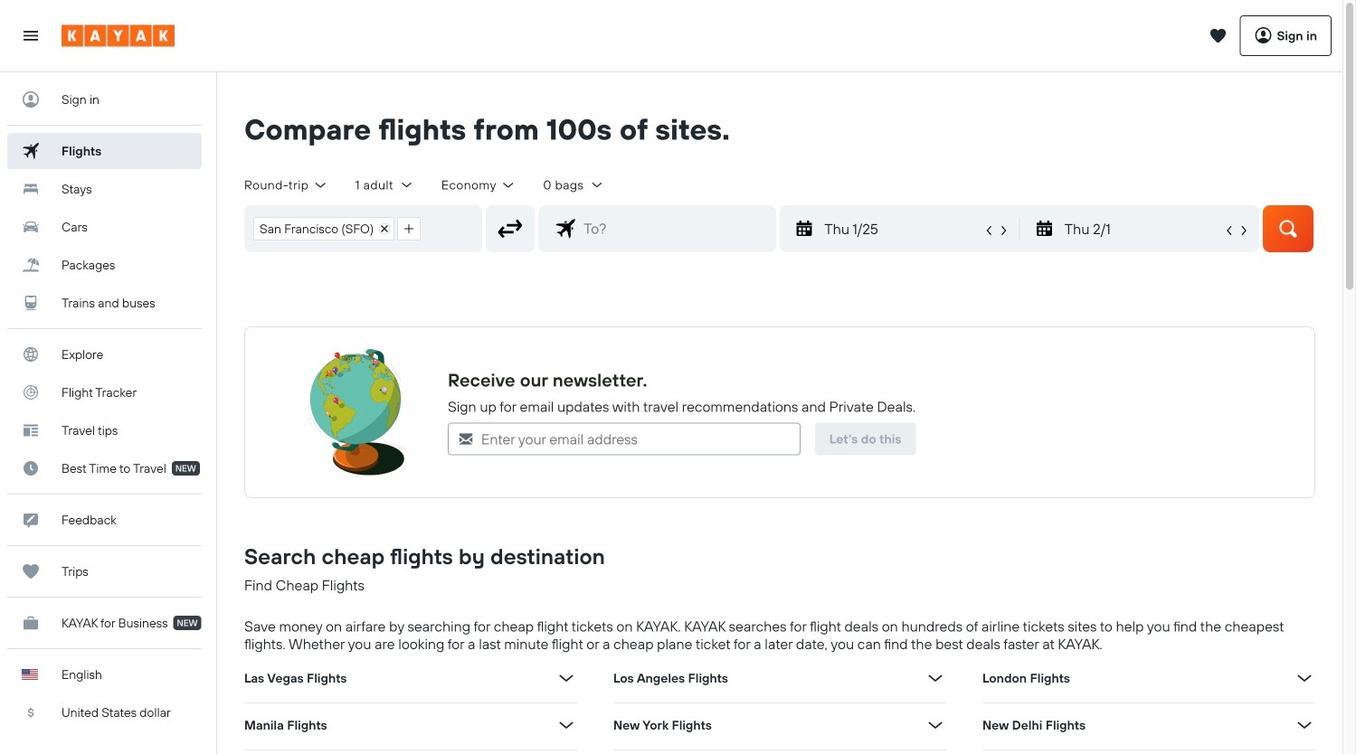 Task type: locate. For each thing, give the bounding box(es) containing it.
list item
[[253, 217, 395, 241], [397, 217, 421, 241]]

list item right remove image
[[397, 217, 421, 241]]

1 horizontal spatial list item
[[397, 217, 421, 241]]

swap departure airport and destination airport image
[[493, 212, 528, 246]]

0 horizontal spatial list item
[[253, 217, 395, 241]]

list item down "trip type round-trip" field
[[253, 217, 395, 241]]

navigation menu image
[[22, 27, 40, 45]]

list
[[245, 206, 429, 251]]

thursday february 1st element
[[1065, 218, 1223, 240]]



Task type: vqa. For each thing, say whether or not it's contained in the screenshot.
"Start time input" "field"
no



Task type: describe. For each thing, give the bounding box(es) containing it.
thursday january 25th element
[[825, 218, 982, 240]]

Flight origin input text field
[[429, 206, 482, 251]]

Cabin type Economy field
[[442, 177, 516, 193]]

Enter your email address to sign up for our newsletter text field
[[474, 424, 800, 455]]

2 list item from the left
[[397, 217, 421, 241]]

Flight destination input text field
[[577, 206, 776, 251]]

1 list item from the left
[[253, 217, 395, 241]]

united states (english) image
[[22, 670, 38, 681]]

Trip type Round-trip field
[[244, 177, 328, 193]]

remove image
[[380, 224, 389, 233]]



